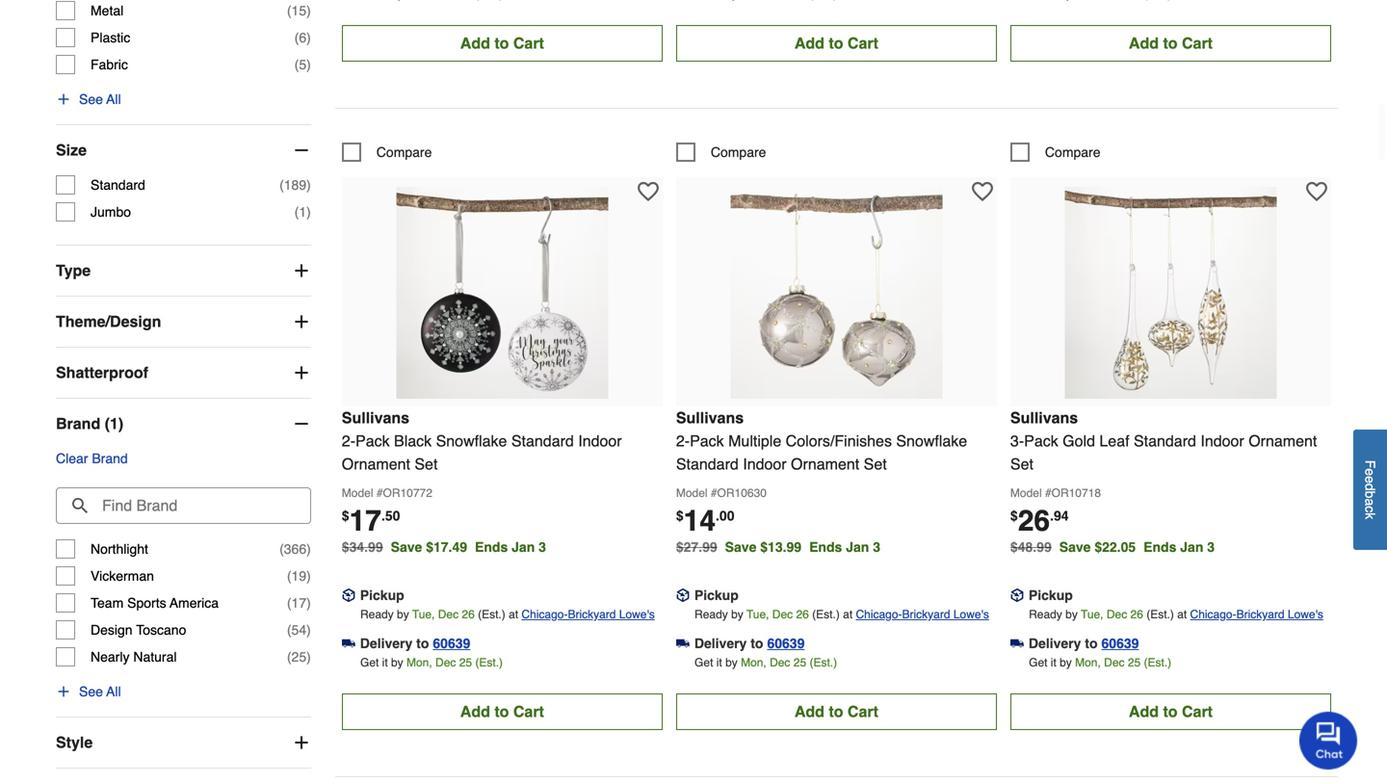 Task type: vqa. For each thing, say whether or not it's contained in the screenshot.


Task type: locate. For each thing, give the bounding box(es) containing it.
compare for the 5014710241 element on the top of page
[[377, 144, 432, 160]]

26 down savings save $17.49 element
[[462, 608, 475, 621]]

set for 3-
[[1011, 455, 1034, 473]]

( for 15
[[287, 3, 292, 18]]

3 ) from the top
[[307, 57, 311, 72]]

1 save from the left
[[391, 540, 422, 555]]

0 vertical spatial brand
[[56, 415, 100, 433]]

0 horizontal spatial compare
[[377, 144, 432, 160]]

snowflake left 3-
[[897, 432, 968, 450]]

3 right $17.49
[[539, 540, 546, 555]]

( for 5
[[295, 57, 299, 72]]

1 ends from the left
[[475, 540, 508, 555]]

3 jan from the left
[[1181, 540, 1204, 555]]

$ for 17
[[342, 508, 349, 524]]

1 truck filled image from the left
[[342, 637, 355, 651]]

1 horizontal spatial snowflake
[[897, 432, 968, 450]]

set down black
[[415, 455, 438, 473]]

compare
[[377, 144, 432, 160], [711, 144, 767, 160], [1046, 144, 1101, 160]]

2 horizontal spatial chicago-brickyard lowe's button
[[1191, 605, 1324, 624]]

1 horizontal spatial $
[[676, 508, 684, 524]]

# for sullivans 3-pack gold leaf standard indoor ornament set
[[1046, 487, 1052, 500]]

3 mon, from the left
[[1076, 656, 1101, 670]]

it
[[382, 656, 388, 670], [717, 656, 722, 670], [1051, 656, 1057, 670]]

1 brickyard from the left
[[568, 608, 616, 621]]

2 horizontal spatial chicago-
[[1191, 608, 1237, 621]]

) down ( 17 ) at the bottom of page
[[307, 623, 311, 638]]

#
[[377, 487, 383, 500], [711, 487, 718, 500], [1046, 487, 1052, 500]]

( for 17
[[287, 596, 292, 611]]

1 horizontal spatial heart outline image
[[1307, 181, 1328, 202]]

2 horizontal spatial pack
[[1025, 432, 1059, 450]]

7 ) from the top
[[307, 569, 311, 584]]

0 horizontal spatial pickup image
[[676, 589, 690, 602]]

savings save $13.99 element
[[725, 540, 889, 555]]

sullivans up black
[[342, 409, 410, 427]]

3 get it by mon, dec 25 (est.) from the left
[[1029, 656, 1172, 670]]

1 at from the left
[[509, 608, 519, 621]]

pack for black
[[356, 432, 390, 450]]

0 vertical spatial plus image
[[292, 312, 311, 332]]

1 see all from the top
[[79, 92, 121, 107]]

1 horizontal spatial get it by mon, dec 25 (est.)
[[695, 656, 838, 670]]

delivery to 60639 for first pickup image from the right
[[1029, 636, 1139, 651]]

60639 button for "chicago-brickyard lowe's" button for 2nd pickup image from right
[[768, 634, 805, 653]]

2 horizontal spatial compare
[[1046, 144, 1101, 160]]

( 15 )
[[287, 3, 311, 18]]

0 horizontal spatial truck filled image
[[342, 637, 355, 651]]

5
[[299, 57, 307, 72]]

0 horizontal spatial $
[[342, 508, 349, 524]]

add to cart button
[[342, 25, 663, 62], [676, 25, 997, 62], [1011, 25, 1332, 62], [342, 694, 663, 730], [676, 694, 997, 730], [1011, 694, 1332, 730]]

) up ( 6 )
[[307, 3, 311, 18]]

chicago- for "chicago-brickyard lowe's" button for 2nd pickup image from right
[[856, 608, 902, 621]]

1 horizontal spatial 60639
[[768, 636, 805, 651]]

sullivans up multiple
[[676, 409, 744, 427]]

see all
[[79, 92, 121, 107], [79, 684, 121, 700]]

plus image
[[56, 92, 71, 107], [292, 261, 311, 281], [292, 363, 311, 383], [56, 684, 71, 700]]

save down .94
[[1060, 540, 1091, 555]]

1 horizontal spatial at
[[843, 608, 853, 621]]

ready down $27.99
[[695, 608, 728, 621]]

1 vertical spatial see
[[79, 684, 103, 700]]

0 horizontal spatial get
[[360, 656, 379, 670]]

snowflake right black
[[436, 432, 507, 450]]

pickup down $48.99
[[1029, 588, 1073, 603]]

brickyard
[[568, 608, 616, 621], [902, 608, 951, 621], [1237, 608, 1285, 621]]

delivery to 60639 for pickup icon
[[360, 636, 471, 651]]

1 ready from the left
[[360, 608, 394, 621]]

2 horizontal spatial 3
[[1208, 540, 1215, 555]]

2 horizontal spatial 60639 button
[[1102, 634, 1139, 653]]

0 vertical spatial all
[[106, 92, 121, 107]]

brand inside button
[[92, 451, 128, 466]]

see all for plus icon over style
[[79, 684, 121, 700]]

3 get from the left
[[1029, 656, 1048, 670]]

plus image up minus image
[[292, 363, 311, 383]]

tue, down $27.99 save $13.99 ends jan 3
[[747, 608, 769, 621]]

save down .00
[[725, 540, 757, 555]]

) up '1'
[[307, 177, 311, 193]]

3 pack from the left
[[1025, 432, 1059, 450]]

see down fabric
[[79, 92, 103, 107]]

25
[[292, 650, 307, 665], [459, 656, 472, 670], [794, 656, 807, 670], [1128, 656, 1141, 670]]

3 chicago-brickyard lowe's button from the left
[[1191, 605, 1324, 624]]

1 model from the left
[[342, 487, 373, 500]]

2 truck filled image from the left
[[676, 637, 690, 651]]

60639 button
[[433, 634, 471, 653], [768, 634, 805, 653], [1102, 634, 1139, 653]]

2 lowe's from the left
[[954, 608, 990, 621]]

2 delivery from the left
[[695, 636, 747, 651]]

3 ends from the left
[[1144, 540, 1177, 555]]

was price $48.99 element
[[1011, 535, 1060, 555]]

3 ready by tue, dec 26 (est.) at chicago-brickyard lowe's from the left
[[1029, 608, 1324, 621]]

2 model from the left
[[676, 487, 708, 500]]

3 ends jan 3 element from the left
[[1144, 540, 1223, 555]]

model
[[342, 487, 373, 500], [676, 487, 708, 500], [1011, 487, 1042, 500]]

0 vertical spatial 17
[[349, 504, 382, 538]]

0 horizontal spatial sullivans
[[342, 409, 410, 427]]

1 horizontal spatial 2-
[[676, 432, 690, 450]]

ready down $34.99
[[360, 608, 394, 621]]

# up .00
[[711, 487, 718, 500]]

2 brickyard from the left
[[902, 608, 951, 621]]

2 get from the left
[[695, 656, 713, 670]]

3-
[[1011, 432, 1025, 450]]

1 horizontal spatial pickup
[[695, 588, 739, 603]]

3 3 from the left
[[1208, 540, 1215, 555]]

2 horizontal spatial mon,
[[1076, 656, 1101, 670]]

0 horizontal spatial delivery
[[360, 636, 413, 651]]

1 horizontal spatial ready
[[695, 608, 728, 621]]

$ up was price $27.99 "element"
[[676, 508, 684, 524]]

america
[[170, 596, 219, 611]]

1 horizontal spatial brickyard
[[902, 608, 951, 621]]

0 horizontal spatial get it by mon, dec 25 (est.)
[[360, 656, 503, 670]]

save
[[391, 540, 422, 555], [725, 540, 757, 555], [1060, 540, 1091, 555]]

1 horizontal spatial get
[[695, 656, 713, 670]]

all
[[106, 92, 121, 107], [106, 684, 121, 700]]

) up ( 19 )
[[307, 542, 311, 557]]

mon, for 60639 button associated with pickup icon's "chicago-brickyard lowe's" button
[[407, 656, 432, 670]]

1 horizontal spatial mon,
[[741, 656, 767, 670]]

)
[[307, 3, 311, 18], [307, 30, 311, 45], [307, 57, 311, 72], [307, 177, 311, 193], [307, 204, 311, 220], [307, 542, 311, 557], [307, 569, 311, 584], [307, 596, 311, 611], [307, 623, 311, 638], [307, 650, 311, 665]]

e up b
[[1363, 476, 1379, 484]]

chicago-brickyard lowe's button for 2nd pickup image from right
[[856, 605, 990, 624]]

1 chicago- from the left
[[522, 608, 568, 621]]

delivery for truck filled image corresponding to 2nd pickup image from right
[[695, 636, 747, 651]]

2 60639 from the left
[[768, 636, 805, 651]]

0 horizontal spatial 17
[[292, 596, 307, 611]]

1 it from the left
[[382, 656, 388, 670]]

2- inside sullivans 2-pack black snowflake standard indoor ornament set
[[342, 432, 356, 450]]

snowflake inside sullivans 2-pack black snowflake standard indoor ornament set
[[436, 432, 507, 450]]

2 ) from the top
[[307, 30, 311, 45]]

save down .50
[[391, 540, 422, 555]]

17 down ( 19 )
[[292, 596, 307, 611]]

0 horizontal spatial #
[[377, 487, 383, 500]]

1 horizontal spatial indoor
[[743, 455, 787, 473]]

2 compare from the left
[[711, 144, 767, 160]]

actual price $17.50 element
[[342, 504, 400, 538]]

style
[[56, 734, 93, 752]]

ready by tue, dec 26 (est.) at chicago-brickyard lowe's down savings save $22.05 element
[[1029, 608, 1324, 621]]

1 vertical spatial plus image
[[292, 733, 311, 753]]

1 $ from the left
[[342, 508, 349, 524]]

1 horizontal spatial ready by tue, dec 26 (est.) at chicago-brickyard lowe's
[[695, 608, 990, 621]]

0 horizontal spatial pickup
[[360, 588, 404, 603]]

at down savings save $17.49 element
[[509, 608, 519, 621]]

2 get it by mon, dec 25 (est.) from the left
[[695, 656, 838, 670]]

model up actual price $26.94 element
[[1011, 487, 1042, 500]]

3 right '$13.99' at the right bottom
[[873, 540, 881, 555]]

2 snowflake from the left
[[897, 432, 968, 450]]

26 for pickup icon's "chicago-brickyard lowe's" button
[[462, 608, 475, 621]]

) down ( 19 )
[[307, 596, 311, 611]]

3 for 17
[[539, 540, 546, 555]]

1 horizontal spatial pickup image
[[1011, 589, 1024, 602]]

17 for ( 17 )
[[292, 596, 307, 611]]

pack
[[356, 432, 390, 450], [690, 432, 724, 450], [1025, 432, 1059, 450]]

( for 25
[[287, 650, 292, 665]]

brickyard for 2nd pickup image from right
[[902, 608, 951, 621]]

$ inside $ 26 .94
[[1011, 508, 1018, 524]]

sullivans inside sullivans 2-pack black snowflake standard indoor ornament set
[[342, 409, 410, 427]]

0 horizontal spatial chicago-
[[522, 608, 568, 621]]

truck filled image
[[342, 637, 355, 651], [676, 637, 690, 651]]

1 heart outline image from the left
[[972, 181, 993, 202]]

pickup image down $27.99
[[676, 589, 690, 602]]

2 delivery to 60639 from the left
[[695, 636, 805, 651]]

2 chicago-brickyard lowe's button from the left
[[856, 605, 990, 624]]

brand
[[56, 415, 100, 433], [92, 451, 128, 466]]

0 horizontal spatial ready
[[360, 608, 394, 621]]

1 mon, from the left
[[407, 656, 432, 670]]

2 horizontal spatial indoor
[[1201, 432, 1245, 450]]

1 get it by mon, dec 25 (est.) from the left
[[360, 656, 503, 670]]

fabric
[[91, 57, 128, 72]]

$ inside $ 14 .00
[[676, 508, 684, 524]]

see all button
[[56, 90, 121, 109], [56, 682, 121, 702]]

plus image inside style button
[[292, 733, 311, 753]]

) for ( 19 )
[[307, 569, 311, 584]]

tue, down $48.99 save $22.05 ends jan 3
[[1081, 608, 1104, 621]]

) up 5
[[307, 30, 311, 45]]

mon,
[[407, 656, 432, 670], [741, 656, 767, 670], [1076, 656, 1101, 670]]

3 brickyard from the left
[[1237, 608, 1285, 621]]

ready by tue, dec 26 (est.) at chicago-brickyard lowe's down savings save $17.49 element
[[360, 608, 655, 621]]

delivery to 60639
[[360, 636, 471, 651], [695, 636, 805, 651], [1029, 636, 1139, 651]]

ready by tue, dec 26 (est.) at chicago-brickyard lowe's down savings save $13.99 element
[[695, 608, 990, 621]]

jan right $17.49
[[512, 540, 535, 555]]

) for ( 6 )
[[307, 30, 311, 45]]

1 horizontal spatial delivery
[[695, 636, 747, 651]]

plus image
[[292, 312, 311, 332], [292, 733, 311, 753]]

pack inside sullivans 2-pack black snowflake standard indoor ornament set
[[356, 432, 390, 450]]

$ up was price $48.99 element
[[1011, 508, 1018, 524]]

ends right $22.05 at the bottom right
[[1144, 540, 1177, 555]]

3 tue, from the left
[[1081, 608, 1104, 621]]

all for 1st see all button
[[106, 92, 121, 107]]

2 2- from the left
[[676, 432, 690, 450]]

ends for 26
[[1144, 540, 1177, 555]]

0 horizontal spatial save
[[391, 540, 422, 555]]

1 horizontal spatial #
[[711, 487, 718, 500]]

save for 17
[[391, 540, 422, 555]]

model up the 14
[[676, 487, 708, 500]]

1 ends jan 3 element from the left
[[475, 540, 554, 555]]

1 horizontal spatial 60639 button
[[768, 634, 805, 653]]

2 horizontal spatial ready by tue, dec 26 (est.) at chicago-brickyard lowe's
[[1029, 608, 1324, 621]]

delivery to 60639 for 2nd pickup image from right
[[695, 636, 805, 651]]

3 set from the left
[[1011, 455, 1034, 473]]

2 save from the left
[[725, 540, 757, 555]]

toscano
[[136, 623, 186, 638]]

1 jan from the left
[[512, 540, 535, 555]]

1 horizontal spatial compare
[[711, 144, 767, 160]]

2 horizontal spatial ready
[[1029, 608, 1063, 621]]

2 horizontal spatial get it by mon, dec 25 (est.)
[[1029, 656, 1172, 670]]

2 60639 button from the left
[[768, 634, 805, 653]]

get it by mon, dec 25 (est.) for 60639 button for first pickup image from the right "chicago-brickyard lowe's" button
[[1029, 656, 1172, 670]]

( 366 )
[[280, 542, 311, 557]]

1 snowflake from the left
[[436, 432, 507, 450]]

sullivans up 3-
[[1011, 409, 1079, 427]]

see all for plus icon above size
[[79, 92, 121, 107]]

2 $ from the left
[[676, 508, 684, 524]]

ready down $48.99
[[1029, 608, 1063, 621]]

get it by mon, dec 25 (est.) for 60639 button associated with "chicago-brickyard lowe's" button for 2nd pickup image from right
[[695, 656, 838, 670]]

ornament inside sullivans 2-pack multiple colors/finishes snowflake standard indoor ornament set
[[791, 455, 860, 473]]

lowe's
[[619, 608, 655, 621], [954, 608, 990, 621], [1288, 608, 1324, 621]]

see for plus icon above size
[[79, 92, 103, 107]]

( for 6
[[295, 30, 299, 45]]

2 3 from the left
[[873, 540, 881, 555]]

3 $ from the left
[[1011, 508, 1018, 524]]

3 chicago- from the left
[[1191, 608, 1237, 621]]

model for 2-pack multiple colors/finishes snowflake standard indoor ornament set
[[676, 487, 708, 500]]

1 set from the left
[[415, 455, 438, 473]]

or10718
[[1052, 487, 1101, 500]]

brickyard for pickup icon
[[568, 608, 616, 621]]

chat invite button image
[[1300, 711, 1359, 770]]

indoor for 3-pack gold leaf standard indoor ornament set
[[1201, 432, 1245, 450]]

) down ( 6 )
[[307, 57, 311, 72]]

1 horizontal spatial model
[[676, 487, 708, 500]]

25 for truck filled icon
[[1128, 656, 1141, 670]]

3 60639 from the left
[[1102, 636, 1139, 651]]

2 ready by tue, dec 26 (est.) at chicago-brickyard lowe's from the left
[[695, 608, 990, 621]]

1 pickup from the left
[[360, 588, 404, 603]]

25 for truck filled image corresponding to 2nd pickup image from right
[[794, 656, 807, 670]]

2 horizontal spatial 60639
[[1102, 636, 1139, 651]]

ornament inside sullivans 2-pack black snowflake standard indoor ornament set
[[342, 455, 410, 473]]

plus image inside shatterproof button
[[292, 363, 311, 383]]

jan right $22.05 at the bottom right
[[1181, 540, 1204, 555]]

sullivans inside sullivans 3-pack gold leaf standard indoor ornament set
[[1011, 409, 1079, 427]]

1 get from the left
[[360, 656, 379, 670]]

5014710307 element
[[1011, 143, 1101, 162]]

indoor inside sullivans 2-pack black snowflake standard indoor ornament set
[[578, 432, 622, 450]]

2 horizontal spatial pickup
[[1029, 588, 1073, 603]]

ends for 14
[[810, 540, 843, 555]]

c
[[1363, 506, 1379, 513]]

26 down savings save $13.99 element
[[796, 608, 809, 621]]

3 delivery from the left
[[1029, 636, 1082, 651]]

1 vertical spatial brand
[[92, 451, 128, 466]]

2 horizontal spatial save
[[1060, 540, 1091, 555]]

5014710041 element
[[676, 143, 767, 162]]

ready by tue, dec 26 (est.) at chicago-brickyard lowe's for pickup icon's "chicago-brickyard lowe's" button
[[360, 608, 655, 621]]

jan for 17
[[512, 540, 535, 555]]

0 horizontal spatial heart outline image
[[972, 181, 993, 202]]

0 horizontal spatial model
[[342, 487, 373, 500]]

pack inside sullivans 3-pack gold leaf standard indoor ornament set
[[1025, 432, 1059, 450]]

compare inside the 5014710307 element
[[1046, 144, 1101, 160]]

jumbo
[[91, 204, 131, 220]]

60639
[[433, 636, 471, 651], [768, 636, 805, 651], [1102, 636, 1139, 651]]

1 horizontal spatial it
[[717, 656, 722, 670]]

set
[[415, 455, 438, 473], [864, 455, 887, 473], [1011, 455, 1034, 473]]

8 ) from the top
[[307, 596, 311, 611]]

ready for pickup icon
[[360, 608, 394, 621]]

cart
[[514, 34, 544, 52], [848, 34, 879, 52], [1182, 34, 1213, 52], [514, 703, 544, 721], [848, 703, 879, 721], [1182, 703, 1213, 721]]

shatterproof
[[56, 364, 148, 382]]

3 sullivans from the left
[[1011, 409, 1079, 427]]

) down 189
[[307, 204, 311, 220]]

all down nearly
[[106, 684, 121, 700]]

0 horizontal spatial delivery to 60639
[[360, 636, 471, 651]]

3 model from the left
[[1011, 487, 1042, 500]]

indoor
[[578, 432, 622, 450], [1201, 432, 1245, 450], [743, 455, 787, 473]]

ends jan 3 element for 26
[[1144, 540, 1223, 555]]

chicago-brickyard lowe's button
[[522, 605, 655, 624], [856, 605, 990, 624], [1191, 605, 1324, 624]]

2 horizontal spatial set
[[1011, 455, 1034, 473]]

2 ready from the left
[[695, 608, 728, 621]]

0 horizontal spatial 3
[[539, 540, 546, 555]]

19
[[292, 569, 307, 584]]

2 see from the top
[[79, 684, 103, 700]]

or10772
[[383, 487, 433, 500]]

mon, for 60639 button associated with "chicago-brickyard lowe's" button for 2nd pickup image from right
[[741, 656, 767, 670]]

17 up $34.99
[[349, 504, 382, 538]]

$22.05
[[1095, 540, 1136, 555]]

0 horizontal spatial brickyard
[[568, 608, 616, 621]]

sullivans 2-pack black snowflake standard indoor ornament set image
[[396, 187, 608, 399]]

heart outline image
[[972, 181, 993, 202], [1307, 181, 1328, 202]]

3 right $22.05 at the bottom right
[[1208, 540, 1215, 555]]

pack left black
[[356, 432, 390, 450]]

0 horizontal spatial jan
[[512, 540, 535, 555]]

) down "54"
[[307, 650, 311, 665]]

1 delivery to 60639 from the left
[[360, 636, 471, 651]]

1 horizontal spatial jan
[[846, 540, 870, 555]]

1 vertical spatial see all button
[[56, 682, 121, 702]]

3 60639 button from the left
[[1102, 634, 1139, 653]]

0 horizontal spatial ends
[[475, 540, 508, 555]]

1 horizontal spatial lowe's
[[954, 608, 990, 621]]

jan for 26
[[1181, 540, 1204, 555]]

ornament inside sullivans 3-pack gold leaf standard indoor ornament set
[[1249, 432, 1318, 450]]

3 pickup from the left
[[1029, 588, 1073, 603]]

) up ( 17 ) at the bottom of page
[[307, 569, 311, 584]]

1 lowe's from the left
[[619, 608, 655, 621]]

3 lowe's from the left
[[1288, 608, 1324, 621]]

1 horizontal spatial ornament
[[791, 455, 860, 473]]

$13.99
[[761, 540, 802, 555]]

6
[[299, 30, 307, 45]]

0 horizontal spatial lowe's
[[619, 608, 655, 621]]

delivery
[[360, 636, 413, 651], [695, 636, 747, 651], [1029, 636, 1082, 651]]

plus image inside the theme/design button
[[292, 312, 311, 332]]

3 at from the left
[[1178, 608, 1187, 621]]

17
[[349, 504, 382, 538], [292, 596, 307, 611]]

jan right '$13.99' at the right bottom
[[846, 540, 870, 555]]

ends right '$13.99' at the right bottom
[[810, 540, 843, 555]]

3 delivery to 60639 from the left
[[1029, 636, 1139, 651]]

2 pickup from the left
[[695, 588, 739, 603]]

nearly natural
[[91, 650, 177, 665]]

see all down nearly
[[79, 684, 121, 700]]

1 horizontal spatial ends
[[810, 540, 843, 555]]

2-
[[342, 432, 356, 450], [676, 432, 690, 450]]

nearly
[[91, 650, 130, 665]]

pack left gold at bottom
[[1025, 432, 1059, 450]]

ends jan 3 element
[[475, 540, 554, 555], [810, 540, 889, 555], [1144, 540, 1223, 555]]

indoor inside sullivans 3-pack gold leaf standard indoor ornament set
[[1201, 432, 1245, 450]]

pickup down $27.99
[[695, 588, 739, 603]]

1 horizontal spatial save
[[725, 540, 757, 555]]

1 horizontal spatial ends jan 3 element
[[810, 540, 889, 555]]

brickyard for first pickup image from the right
[[1237, 608, 1285, 621]]

get it by mon, dec 25 (est.)
[[360, 656, 503, 670], [695, 656, 838, 670], [1029, 656, 1172, 670]]

sullivans 2-pack black snowflake standard indoor ornament set
[[342, 409, 622, 473]]

Find Brand text field
[[56, 488, 311, 524]]

15
[[292, 3, 307, 18]]

plus image inside type button
[[292, 261, 311, 281]]

4 ) from the top
[[307, 177, 311, 193]]

2 jan from the left
[[846, 540, 870, 555]]

set down colors/finishes
[[864, 455, 887, 473]]

2 horizontal spatial ends
[[1144, 540, 1177, 555]]

26
[[1018, 504, 1050, 538], [462, 608, 475, 621], [796, 608, 809, 621], [1131, 608, 1144, 621]]

standard inside sullivans 3-pack gold leaf standard indoor ornament set
[[1134, 432, 1197, 450]]

# up .94
[[1046, 487, 1052, 500]]

2 pack from the left
[[690, 432, 724, 450]]

1 delivery from the left
[[360, 636, 413, 651]]

save for 14
[[725, 540, 757, 555]]

ready
[[360, 608, 394, 621], [695, 608, 728, 621], [1029, 608, 1063, 621]]

2 # from the left
[[711, 487, 718, 500]]

2 tue, from the left
[[747, 608, 769, 621]]

f e e d b a c k button
[[1354, 430, 1388, 550]]

2- up model # or10630
[[676, 432, 690, 450]]

1 60639 button from the left
[[433, 634, 471, 653]]

2 horizontal spatial jan
[[1181, 540, 1204, 555]]

pickup image
[[676, 589, 690, 602], [1011, 589, 1024, 602]]

3 save from the left
[[1060, 540, 1091, 555]]

1 horizontal spatial chicago-
[[856, 608, 902, 621]]

1 2- from the left
[[342, 432, 356, 450]]

$ up was price $34.99 element
[[342, 508, 349, 524]]

0 vertical spatial see all button
[[56, 90, 121, 109]]

1 # from the left
[[377, 487, 383, 500]]

26 down savings save $22.05 element
[[1131, 608, 1144, 621]]

1 horizontal spatial 3
[[873, 540, 881, 555]]

get
[[360, 656, 379, 670], [695, 656, 713, 670], [1029, 656, 1048, 670]]

2 horizontal spatial lowe's
[[1288, 608, 1324, 621]]

model up actual price $17.50 element
[[342, 487, 373, 500]]

.00
[[716, 508, 735, 524]]

ornament for 3-pack gold leaf standard indoor ornament set
[[1249, 432, 1318, 450]]

$
[[342, 508, 349, 524], [676, 508, 684, 524], [1011, 508, 1018, 524]]

mon, for 60639 button for first pickup image from the right "chicago-brickyard lowe's" button
[[1076, 656, 1101, 670]]

see all down fabric
[[79, 92, 121, 107]]

# up .50
[[377, 487, 383, 500]]

2 horizontal spatial at
[[1178, 608, 1187, 621]]

0 horizontal spatial 2-
[[342, 432, 356, 450]]

tue, for first pickup image from the right
[[1081, 608, 1104, 621]]

2- inside sullivans 2-pack multiple colors/finishes snowflake standard indoor ornament set
[[676, 432, 690, 450]]

26 for first pickup image from the right "chicago-brickyard lowe's" button
[[1131, 608, 1144, 621]]

see down nearly
[[79, 684, 103, 700]]

) for ( 17 )
[[307, 596, 311, 611]]

e
[[1363, 468, 1379, 476], [1363, 476, 1379, 484]]

by
[[397, 608, 409, 621], [731, 608, 744, 621], [1066, 608, 1078, 621], [391, 656, 403, 670], [726, 656, 738, 670], [1060, 656, 1072, 670]]

set down 3-
[[1011, 455, 1034, 473]]

60639 for 60639 button associated with "chicago-brickyard lowe's" button for 2nd pickup image from right
[[768, 636, 805, 651]]

clear brand
[[56, 451, 128, 466]]

2 all from the top
[[106, 684, 121, 700]]

) for ( 1 )
[[307, 204, 311, 220]]

pack left multiple
[[690, 432, 724, 450]]

2 horizontal spatial model
[[1011, 487, 1042, 500]]

at down savings save $13.99 element
[[843, 608, 853, 621]]

2 horizontal spatial $
[[1011, 508, 1018, 524]]

ends jan 3 element right $22.05 at the bottom right
[[1144, 540, 1223, 555]]

compare inside the 5014710241 element
[[377, 144, 432, 160]]

1 ) from the top
[[307, 3, 311, 18]]

3 it from the left
[[1051, 656, 1057, 670]]

plus image down ( 1 )
[[292, 261, 311, 281]]

1 vertical spatial 17
[[292, 596, 307, 611]]

brand down (1)
[[92, 451, 128, 466]]

pack inside sullivans 2-pack multiple colors/finishes snowflake standard indoor ornament set
[[690, 432, 724, 450]]

2 horizontal spatial brickyard
[[1237, 608, 1285, 621]]

2 horizontal spatial tue,
[[1081, 608, 1104, 621]]

1 ready by tue, dec 26 (est.) at chicago-brickyard lowe's from the left
[[360, 608, 655, 621]]

at
[[509, 608, 519, 621], [843, 608, 853, 621], [1178, 608, 1187, 621]]

2 horizontal spatial delivery
[[1029, 636, 1082, 651]]

1 horizontal spatial truck filled image
[[676, 637, 690, 651]]

1 plus image from the top
[[292, 312, 311, 332]]

2 horizontal spatial sullivans
[[1011, 409, 1079, 427]]

ends right $17.49
[[475, 540, 508, 555]]

3 for 14
[[873, 540, 881, 555]]

actual price $26.94 element
[[1011, 504, 1069, 538]]

( for 366
[[280, 542, 284, 557]]

2- for 2-pack black snowflake standard indoor ornament set
[[342, 432, 356, 450]]

0 vertical spatial see
[[79, 92, 103, 107]]

1 3 from the left
[[539, 540, 546, 555]]

3 ready from the left
[[1029, 608, 1063, 621]]

2- right minus image
[[342, 432, 356, 450]]

0 horizontal spatial set
[[415, 455, 438, 473]]

2 plus image from the top
[[292, 733, 311, 753]]

chicago- for first pickup image from the right "chicago-brickyard lowe's" button
[[1191, 608, 1237, 621]]

at down savings save $22.05 element
[[1178, 608, 1187, 621]]

ends jan 3 element right '$13.99' at the right bottom
[[810, 540, 889, 555]]

1 horizontal spatial set
[[864, 455, 887, 473]]

$34.99 save $17.49 ends jan 3
[[342, 540, 546, 555]]

1 horizontal spatial delivery to 60639
[[695, 636, 805, 651]]

e up d on the right bottom
[[1363, 468, 1379, 476]]

compare for 5014710041 element
[[711, 144, 767, 160]]

0 horizontal spatial indoor
[[578, 432, 622, 450]]

set inside sullivans 2-pack black snowflake standard indoor ornament set
[[415, 455, 438, 473]]

ends jan 3 element right $17.49
[[475, 540, 554, 555]]

26 up $48.99
[[1018, 504, 1050, 538]]

0 horizontal spatial 60639
[[433, 636, 471, 651]]

pickup image up truck filled icon
[[1011, 589, 1024, 602]]

1 horizontal spatial tue,
[[747, 608, 769, 621]]

pickup for 2nd pickup image from right
[[695, 588, 739, 603]]

sullivans inside sullivans 2-pack multiple colors/finishes snowflake standard indoor ornament set
[[676, 409, 744, 427]]

10 ) from the top
[[307, 650, 311, 665]]

1 see from the top
[[79, 92, 103, 107]]

tue,
[[412, 608, 435, 621], [747, 608, 769, 621], [1081, 608, 1104, 621]]

standard inside sullivans 2-pack black snowflake standard indoor ornament set
[[512, 432, 574, 450]]

compare for the 5014710307 element
[[1046, 144, 1101, 160]]

see all button down nearly
[[56, 682, 121, 702]]

pickup image
[[342, 589, 355, 602]]

ends
[[475, 540, 508, 555], [810, 540, 843, 555], [1144, 540, 1177, 555]]

1 vertical spatial see all
[[79, 684, 121, 700]]

1 chicago-brickyard lowe's button from the left
[[522, 605, 655, 624]]

$ 26 .94
[[1011, 504, 1069, 538]]

2 horizontal spatial delivery to 60639
[[1029, 636, 1139, 651]]

pickup right pickup icon
[[360, 588, 404, 603]]

see
[[79, 92, 103, 107], [79, 684, 103, 700]]

see all button down fabric
[[56, 90, 121, 109]]

gold
[[1063, 432, 1096, 450]]

0 horizontal spatial ends jan 3 element
[[475, 540, 554, 555]]

2 horizontal spatial ornament
[[1249, 432, 1318, 450]]

3 # from the left
[[1046, 487, 1052, 500]]

9 ) from the top
[[307, 623, 311, 638]]

ready for first pickup image from the right
[[1029, 608, 1063, 621]]

snowflake inside sullivans 2-pack multiple colors/finishes snowflake standard indoor ornament set
[[897, 432, 968, 450]]

0 horizontal spatial at
[[509, 608, 519, 621]]

$ inside "$ 17 .50"
[[342, 508, 349, 524]]

tue, down "$34.99 save $17.49 ends jan 3"
[[412, 608, 435, 621]]

brand up clear
[[56, 415, 100, 433]]

1 compare from the left
[[377, 144, 432, 160]]

set inside sullivans 3-pack gold leaf standard indoor ornament set
[[1011, 455, 1034, 473]]

all down fabric
[[106, 92, 121, 107]]

compare inside 5014710041 element
[[711, 144, 767, 160]]



Task type: describe. For each thing, give the bounding box(es) containing it.
d
[[1363, 483, 1379, 491]]

shatterproof button
[[56, 348, 311, 398]]

) for ( 54 )
[[307, 623, 311, 638]]

savings save $17.49 element
[[391, 540, 554, 555]]

ends for 17
[[475, 540, 508, 555]]

multiple
[[729, 432, 782, 450]]

1 e from the top
[[1363, 468, 1379, 476]]

get for truck filled image related to pickup icon
[[360, 656, 379, 670]]

$27.99
[[676, 540, 718, 555]]

type
[[56, 262, 91, 280]]

( 54 )
[[287, 623, 311, 638]]

$ for 26
[[1011, 508, 1018, 524]]

theme/design
[[56, 313, 161, 331]]

( 17 )
[[287, 596, 311, 611]]

size
[[56, 141, 87, 159]]

type button
[[56, 246, 311, 296]]

pickup for first pickup image from the right
[[1029, 588, 1073, 603]]

26 for "chicago-brickyard lowe's" button for 2nd pickup image from right
[[796, 608, 809, 621]]

truck filled image
[[1011, 637, 1024, 651]]

ready by tue, dec 26 (est.) at chicago-brickyard lowe's for first pickup image from the right "chicago-brickyard lowe's" button
[[1029, 608, 1324, 621]]

$ 14 .00
[[676, 504, 735, 538]]

) for ( 5 )
[[307, 57, 311, 72]]

vickerman
[[91, 569, 154, 584]]

.94
[[1050, 508, 1069, 524]]

natural
[[133, 650, 177, 665]]

jan for 14
[[846, 540, 870, 555]]

) for ( 25 )
[[307, 650, 311, 665]]

northlight
[[91, 542, 148, 557]]

( 189 )
[[280, 177, 311, 193]]

) for ( 189 )
[[307, 177, 311, 193]]

sullivans 2-pack multiple colors/finishes snowflake standard indoor ornament set image
[[731, 187, 943, 399]]

chicago-brickyard lowe's button for pickup icon
[[522, 605, 655, 624]]

clear brand button
[[56, 449, 128, 468]]

tue, for pickup icon
[[412, 608, 435, 621]]

team
[[91, 596, 124, 611]]

delivery for truck filled icon
[[1029, 636, 1082, 651]]

minus image
[[292, 414, 311, 434]]

brand (1)
[[56, 415, 124, 433]]

ends jan 3 element for 14
[[810, 540, 889, 555]]

sullivans for gold
[[1011, 409, 1079, 427]]

model # or10630
[[676, 487, 767, 500]]

style button
[[56, 718, 311, 768]]

set inside sullivans 2-pack multiple colors/finishes snowflake standard indoor ornament set
[[864, 455, 887, 473]]

at for first pickup image from the right "chicago-brickyard lowe's" button
[[1178, 608, 1187, 621]]

( 19 )
[[287, 569, 311, 584]]

set for 2-
[[415, 455, 438, 473]]

plus image for theme/design
[[292, 312, 311, 332]]

$17.49
[[426, 540, 467, 555]]

(1)
[[105, 415, 124, 433]]

theme/design button
[[56, 297, 311, 347]]

60639 for 60639 button for first pickup image from the right "chicago-brickyard lowe's" button
[[1102, 636, 1139, 651]]

savings save $22.05 element
[[1060, 540, 1223, 555]]

or10630
[[718, 487, 767, 500]]

team sports america
[[91, 596, 219, 611]]

design
[[91, 623, 133, 638]]

.50
[[382, 508, 400, 524]]

get for truck filled icon
[[1029, 656, 1048, 670]]

standard inside sullivans 2-pack multiple colors/finishes snowflake standard indoor ornament set
[[676, 455, 739, 473]]

leaf
[[1100, 432, 1130, 450]]

save for 26
[[1060, 540, 1091, 555]]

2 it from the left
[[717, 656, 722, 670]]

metal
[[91, 3, 124, 18]]

# for sullivans 2-pack multiple colors/finishes snowflake standard indoor ornament set
[[711, 487, 718, 500]]

$ for 14
[[676, 508, 684, 524]]

ornament for 2-pack black snowflake standard indoor ornament set
[[342, 455, 410, 473]]

get it by mon, dec 25 (est.) for 60639 button associated with pickup icon's "chicago-brickyard lowe's" button
[[360, 656, 503, 670]]

size button
[[56, 125, 311, 175]]

$27.99 save $13.99 ends jan 3
[[676, 540, 881, 555]]

plus image up size
[[56, 92, 71, 107]]

indoor inside sullivans 2-pack multiple colors/finishes snowflake standard indoor ornament set
[[743, 455, 787, 473]]

2 heart outline image from the left
[[1307, 181, 1328, 202]]

$48.99
[[1011, 540, 1052, 555]]

indoor for 2-pack black snowflake standard indoor ornament set
[[578, 432, 622, 450]]

all for first see all button from the bottom of the page
[[106, 684, 121, 700]]

( 25 )
[[287, 650, 311, 665]]

heart outline image
[[638, 181, 659, 202]]

pack for multiple
[[690, 432, 724, 450]]

ready by tue, dec 26 (est.) at chicago-brickyard lowe's for "chicago-brickyard lowe's" button for 2nd pickup image from right
[[695, 608, 990, 621]]

a
[[1363, 499, 1379, 506]]

2 see all button from the top
[[56, 682, 121, 702]]

lowe's for "chicago-brickyard lowe's" button for 2nd pickup image from right
[[954, 608, 990, 621]]

$ 17 .50
[[342, 504, 400, 538]]

1
[[299, 204, 307, 220]]

17 for $ 17 .50
[[349, 504, 382, 538]]

$34.99
[[342, 540, 383, 555]]

b
[[1363, 491, 1379, 499]]

189
[[284, 177, 307, 193]]

sullivans 3-pack gold leaf standard indoor ornament set image
[[1065, 187, 1277, 399]]

) for ( 366 )
[[307, 542, 311, 557]]

60639 for 60639 button associated with pickup icon's "chicago-brickyard lowe's" button
[[433, 636, 471, 651]]

1 pickup image from the left
[[676, 589, 690, 602]]

model for 3-pack gold leaf standard indoor ornament set
[[1011, 487, 1042, 500]]

lowe's for first pickup image from the right "chicago-brickyard lowe's" button
[[1288, 608, 1324, 621]]

truck filled image for pickup icon
[[342, 637, 355, 651]]

( for 19
[[287, 569, 292, 584]]

sullivans 2-pack multiple colors/finishes snowflake standard indoor ornament set
[[676, 409, 968, 473]]

black
[[394, 432, 432, 450]]

sullivans 3-pack gold leaf standard indoor ornament set
[[1011, 409, 1318, 473]]

2- for 2-pack multiple colors/finishes snowflake standard indoor ornament set
[[676, 432, 690, 450]]

366
[[284, 542, 307, 557]]

25 for truck filled image related to pickup icon
[[459, 656, 472, 670]]

actual price $14.00 element
[[676, 504, 735, 538]]

plus image up style
[[56, 684, 71, 700]]

sullivans for black
[[342, 409, 410, 427]]

f e e d b a c k
[[1363, 460, 1379, 520]]

14
[[684, 504, 716, 538]]

( for 189
[[280, 177, 284, 193]]

pack for gold
[[1025, 432, 1059, 450]]

model # or10718
[[1011, 487, 1101, 500]]

was price $27.99 element
[[676, 535, 725, 555]]

ready for 2nd pickup image from right
[[695, 608, 728, 621]]

minus image
[[292, 141, 311, 160]]

54
[[292, 623, 307, 638]]

60639 button for pickup icon's "chicago-brickyard lowe's" button
[[433, 634, 471, 653]]

k
[[1363, 513, 1379, 520]]

( for 1
[[295, 204, 299, 220]]

( 6 )
[[295, 30, 311, 45]]

at for "chicago-brickyard lowe's" button for 2nd pickup image from right
[[843, 608, 853, 621]]

at for pickup icon's "chicago-brickyard lowe's" button
[[509, 608, 519, 621]]

plastic
[[91, 30, 130, 45]]

1 see all button from the top
[[56, 90, 121, 109]]

( for 54
[[287, 623, 292, 638]]

chicago- for pickup icon's "chicago-brickyard lowe's" button
[[522, 608, 568, 621]]

5014710241 element
[[342, 143, 432, 162]]

( 5 )
[[295, 57, 311, 72]]

pickup for pickup icon
[[360, 588, 404, 603]]

sports
[[127, 596, 166, 611]]

( 1 )
[[295, 204, 311, 220]]

chicago-brickyard lowe's button for first pickup image from the right
[[1191, 605, 1324, 624]]

model for 2-pack black snowflake standard indoor ornament set
[[342, 487, 373, 500]]

clear
[[56, 451, 88, 466]]

f
[[1363, 460, 1379, 469]]

2 pickup image from the left
[[1011, 589, 1024, 602]]

2 e from the top
[[1363, 476, 1379, 484]]

get for truck filled image corresponding to 2nd pickup image from right
[[695, 656, 713, 670]]

) for ( 15 )
[[307, 3, 311, 18]]

tue, for 2nd pickup image from right
[[747, 608, 769, 621]]

was price $34.99 element
[[342, 535, 391, 555]]

truck filled image for 2nd pickup image from right
[[676, 637, 690, 651]]

colors/finishes
[[786, 432, 892, 450]]

3 for 26
[[1208, 540, 1215, 555]]

lowe's for pickup icon's "chicago-brickyard lowe's" button
[[619, 608, 655, 621]]

see for plus icon over style
[[79, 684, 103, 700]]

60639 button for first pickup image from the right "chicago-brickyard lowe's" button
[[1102, 634, 1139, 653]]

delivery for truck filled image related to pickup icon
[[360, 636, 413, 651]]

$48.99 save $22.05 ends jan 3
[[1011, 540, 1215, 555]]

model # or10772
[[342, 487, 433, 500]]

design toscano
[[91, 623, 186, 638]]



